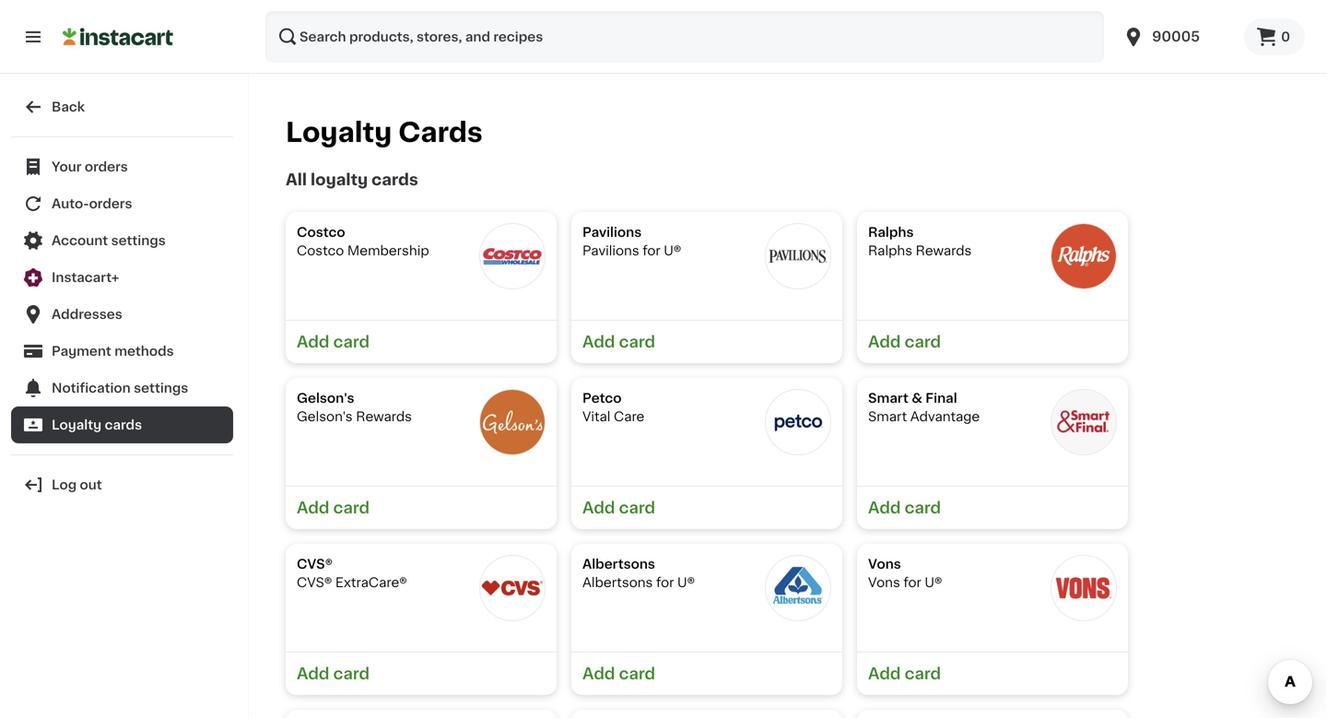 Task type: describe. For each thing, give the bounding box(es) containing it.
albertsons image
[[765, 555, 832, 621]]

card for pavilions
[[619, 334, 656, 350]]

1 vertical spatial cards
[[105, 419, 142, 432]]

notification settings
[[52, 382, 188, 395]]

add card button for petco vital care
[[572, 486, 843, 529]]

1 gelson's from the top
[[297, 392, 355, 405]]

2 pavilions from the top
[[583, 244, 640, 257]]

payment methods
[[52, 345, 174, 358]]

add for gelson's gelson's rewards
[[297, 500, 330, 516]]

u® for albertsons albertsons for u®
[[678, 576, 695, 589]]

instacart logo image
[[63, 26, 173, 48]]

instacart+ link
[[11, 259, 233, 296]]

add card for pavilions
[[583, 334, 656, 350]]

add for ralphs ralphs rewards
[[869, 334, 901, 350]]

gelson's gelson's rewards
[[297, 392, 412, 423]]

add for costco costco membership
[[297, 334, 330, 350]]

vons image
[[1051, 555, 1118, 621]]

advantage
[[911, 410, 980, 423]]

add card button for ralphs ralphs rewards
[[858, 320, 1129, 363]]

settings for notification settings
[[134, 382, 188, 395]]

instacart+
[[52, 271, 119, 284]]

auto-
[[52, 197, 89, 210]]

payment
[[52, 345, 111, 358]]

membership
[[348, 244, 429, 257]]

for for vons
[[904, 576, 922, 589]]

add for petco vital care
[[583, 500, 615, 516]]

extracare®
[[336, 576, 407, 589]]

add card button for smart & final smart advantage
[[858, 486, 1129, 529]]

add card for gelson's
[[297, 500, 370, 516]]

card for costco
[[333, 334, 370, 350]]

1 vons from the top
[[869, 558, 902, 571]]

account
[[52, 234, 108, 247]]

90005
[[1153, 30, 1201, 43]]

orders for auto-orders
[[89, 197, 132, 210]]

log out
[[52, 479, 102, 491]]

loyalty cards
[[286, 119, 483, 146]]

add card button for pavilions pavilions for u®
[[572, 320, 843, 363]]

your
[[52, 160, 82, 173]]

2 smart from the top
[[869, 410, 908, 423]]

Search field
[[266, 11, 1105, 63]]

pavilions image
[[765, 223, 832, 290]]

your orders
[[52, 160, 128, 173]]

smart & final smart advantage
[[869, 392, 980, 423]]

card for ralphs
[[905, 334, 942, 350]]

ralphs image
[[1051, 223, 1118, 290]]

card for cvs®
[[333, 666, 370, 682]]

for for albertsons
[[656, 576, 674, 589]]

pavilions pavilions for u®
[[583, 226, 682, 257]]

u® for pavilions pavilions for u®
[[664, 244, 682, 257]]

1 ralphs from the top
[[869, 226, 914, 239]]

add for vons vons for u®
[[869, 666, 901, 682]]

1 albertsons from the top
[[583, 558, 656, 571]]

1 cvs® from the top
[[297, 558, 333, 571]]

1 90005 button from the left
[[1112, 11, 1245, 63]]

petco
[[583, 392, 622, 405]]

add card for cvs®
[[297, 666, 370, 682]]

ralphs ralphs rewards
[[869, 226, 972, 257]]

smart & final image
[[1051, 389, 1118, 456]]

add card button for cvs® cvs® extracare®
[[286, 652, 557, 695]]

loyalty cards
[[52, 419, 142, 432]]

addresses
[[52, 308, 122, 321]]

loyalty
[[311, 172, 368, 188]]

account settings link
[[11, 222, 233, 259]]

care
[[614, 410, 645, 423]]

loyalty cards link
[[11, 407, 233, 444]]

notification settings link
[[11, 370, 233, 407]]

2 ralphs from the top
[[869, 244, 913, 257]]

payment methods link
[[11, 333, 233, 370]]

cvs® image
[[479, 555, 546, 621]]

add card button for gelson's gelson's rewards
[[286, 486, 557, 529]]



Task type: locate. For each thing, give the bounding box(es) containing it.
2 vons from the top
[[869, 576, 901, 589]]

out
[[80, 479, 102, 491]]

1 pavilions from the top
[[583, 226, 642, 239]]

all loyalty cards
[[286, 172, 418, 188]]

90005 button
[[1112, 11, 1245, 63], [1123, 11, 1234, 63]]

for inside vons vons for u®
[[904, 576, 922, 589]]

petco vital care
[[583, 392, 645, 423]]

notification
[[52, 382, 131, 395]]

rewards inside ralphs ralphs rewards
[[916, 244, 972, 257]]

0 vertical spatial settings
[[111, 234, 166, 247]]

u® inside vons vons for u®
[[925, 576, 943, 589]]

1 costco from the top
[[297, 226, 345, 239]]

u® inside pavilions pavilions for u®
[[664, 244, 682, 257]]

0 vertical spatial rewards
[[916, 244, 972, 257]]

card for gelson's
[[333, 500, 370, 516]]

1 smart from the top
[[869, 392, 909, 405]]

1 vertical spatial smart
[[869, 410, 908, 423]]

for inside albertsons albertsons for u®
[[656, 576, 674, 589]]

1 vertical spatial albertsons
[[583, 576, 653, 589]]

auto-orders
[[52, 197, 132, 210]]

rewards inside "gelson's gelson's rewards"
[[356, 410, 412, 423]]

None search field
[[266, 11, 1105, 63]]

cards down loyalty cards
[[372, 172, 418, 188]]

2 costco from the top
[[297, 244, 344, 257]]

0 vertical spatial ralphs
[[869, 226, 914, 239]]

0
[[1282, 30, 1291, 43]]

add for cvs® cvs® extracare®
[[297, 666, 330, 682]]

0 horizontal spatial cards
[[105, 419, 142, 432]]

card for vons
[[905, 666, 942, 682]]

add card for albertsons
[[583, 666, 656, 682]]

cvs®
[[297, 558, 333, 571], [297, 576, 332, 589]]

account settings
[[52, 234, 166, 247]]

card for vital
[[619, 500, 656, 516]]

settings up instacart+ link
[[111, 234, 166, 247]]

add
[[297, 334, 330, 350], [583, 334, 615, 350], [869, 334, 901, 350], [297, 500, 330, 516], [583, 500, 615, 516], [869, 500, 901, 516], [297, 666, 330, 682], [583, 666, 615, 682], [869, 666, 901, 682]]

1 vertical spatial rewards
[[356, 410, 412, 423]]

add card
[[297, 334, 370, 350], [583, 334, 656, 350], [869, 334, 942, 350], [297, 500, 370, 516], [583, 500, 656, 516], [869, 500, 942, 516], [297, 666, 370, 682], [583, 666, 656, 682], [869, 666, 942, 682]]

1 horizontal spatial cards
[[372, 172, 418, 188]]

cvs® cvs® extracare®
[[297, 558, 407, 589]]

back
[[52, 101, 85, 113]]

settings down 'methods'
[[134, 382, 188, 395]]

u® inside albertsons albertsons for u®
[[678, 576, 695, 589]]

rewards for ralphs ralphs rewards
[[916, 244, 972, 257]]

1 vertical spatial pavilions
[[583, 244, 640, 257]]

auto-orders link
[[11, 185, 233, 222]]

0 vertical spatial orders
[[85, 160, 128, 173]]

ralphs
[[869, 226, 914, 239], [869, 244, 913, 257]]

pavilions
[[583, 226, 642, 239], [583, 244, 640, 257]]

1 vertical spatial settings
[[134, 382, 188, 395]]

smart left advantage
[[869, 410, 908, 423]]

add card for vons
[[869, 666, 942, 682]]

add card button
[[286, 320, 557, 363], [572, 320, 843, 363], [858, 320, 1129, 363], [286, 486, 557, 529], [572, 486, 843, 529], [858, 486, 1129, 529], [286, 652, 557, 695], [572, 652, 843, 695], [858, 652, 1129, 695]]

0 vertical spatial smart
[[869, 392, 909, 405]]

2 90005 button from the left
[[1123, 11, 1234, 63]]

costco costco membership
[[297, 226, 429, 257]]

methods
[[115, 345, 174, 358]]

0 vertical spatial gelson's
[[297, 392, 355, 405]]

0 vertical spatial albertsons
[[583, 558, 656, 571]]

costco down the loyalty at the left of the page
[[297, 226, 345, 239]]

for
[[643, 244, 661, 257], [656, 576, 674, 589], [904, 576, 922, 589]]

orders
[[85, 160, 128, 173], [89, 197, 132, 210]]

vons vons for u®
[[869, 558, 943, 589]]

addresses link
[[11, 296, 233, 333]]

orders up auto-orders
[[85, 160, 128, 173]]

all
[[286, 172, 307, 188]]

add card button for albertsons albertsons for u®
[[572, 652, 843, 695]]

cards
[[372, 172, 418, 188], [105, 419, 142, 432]]

add card for ralphs
[[869, 334, 942, 350]]

orders for your orders
[[85, 160, 128, 173]]

petco image
[[765, 389, 832, 456]]

u® for vons vons for u®
[[925, 576, 943, 589]]

0 vertical spatial costco
[[297, 226, 345, 239]]

albertsons albertsons for u®
[[583, 558, 695, 589]]

0 vertical spatial cvs®
[[297, 558, 333, 571]]

1 horizontal spatial rewards
[[916, 244, 972, 257]]

gelson's image
[[479, 389, 546, 456]]

1 vertical spatial loyalty
[[52, 419, 102, 432]]

vons
[[869, 558, 902, 571], [869, 576, 901, 589]]

back link
[[11, 89, 233, 125]]

0 horizontal spatial loyalty
[[52, 419, 102, 432]]

1 vertical spatial vons
[[869, 576, 901, 589]]

0 vertical spatial loyalty
[[286, 119, 392, 146]]

card for &
[[905, 500, 942, 516]]

orders up account settings
[[89, 197, 132, 210]]

1 vertical spatial cvs®
[[297, 576, 332, 589]]

log out link
[[11, 467, 233, 503]]

log
[[52, 479, 77, 491]]

add card button for vons vons for u®
[[858, 652, 1129, 695]]

add card for vital
[[583, 500, 656, 516]]

final
[[926, 392, 958, 405]]

your orders link
[[11, 148, 233, 185]]

for for pavilions
[[643, 244, 661, 257]]

loyalty for loyalty cards
[[52, 419, 102, 432]]

cards down notification settings link
[[105, 419, 142, 432]]

loyalty
[[286, 119, 392, 146], [52, 419, 102, 432]]

costco image
[[479, 223, 546, 290]]

add for pavilions pavilions for u®
[[583, 334, 615, 350]]

rewards
[[916, 244, 972, 257], [356, 410, 412, 423]]

0 button
[[1245, 18, 1306, 55]]

1 vertical spatial orders
[[89, 197, 132, 210]]

costco
[[297, 226, 345, 239], [297, 244, 344, 257]]

add for smart & final smart advantage
[[869, 500, 901, 516]]

smart left &
[[869, 392, 909, 405]]

loyalty for loyalty cards
[[286, 119, 392, 146]]

&
[[912, 392, 923, 405]]

0 vertical spatial vons
[[869, 558, 902, 571]]

smart
[[869, 392, 909, 405], [869, 410, 908, 423]]

2 cvs® from the top
[[297, 576, 332, 589]]

settings
[[111, 234, 166, 247], [134, 382, 188, 395]]

loyalty down notification
[[52, 419, 102, 432]]

0 vertical spatial cards
[[372, 172, 418, 188]]

rewards for gelson's gelson's rewards
[[356, 410, 412, 423]]

0 vertical spatial pavilions
[[583, 226, 642, 239]]

card
[[333, 334, 370, 350], [619, 334, 656, 350], [905, 334, 942, 350], [333, 500, 370, 516], [619, 500, 656, 516], [905, 500, 942, 516], [333, 666, 370, 682], [619, 666, 656, 682], [905, 666, 942, 682]]

2 albertsons from the top
[[583, 576, 653, 589]]

1 vertical spatial ralphs
[[869, 244, 913, 257]]

2 gelson's from the top
[[297, 410, 353, 423]]

settings for account settings
[[111, 234, 166, 247]]

card for albertsons
[[619, 666, 656, 682]]

vital
[[583, 410, 611, 423]]

add card for costco
[[297, 334, 370, 350]]

gelson's
[[297, 392, 355, 405], [297, 410, 353, 423]]

costco left membership
[[297, 244, 344, 257]]

add card for &
[[869, 500, 942, 516]]

0 horizontal spatial rewards
[[356, 410, 412, 423]]

1 vertical spatial gelson's
[[297, 410, 353, 423]]

albertsons
[[583, 558, 656, 571], [583, 576, 653, 589]]

1 horizontal spatial loyalty
[[286, 119, 392, 146]]

cards
[[398, 119, 483, 146]]

1 vertical spatial costco
[[297, 244, 344, 257]]

u®
[[664, 244, 682, 257], [678, 576, 695, 589], [925, 576, 943, 589]]

add card button for costco costco membership
[[286, 320, 557, 363]]

loyalty up the loyalty at the left of the page
[[286, 119, 392, 146]]

add for albertsons albertsons for u®
[[583, 666, 615, 682]]

for inside pavilions pavilions for u®
[[643, 244, 661, 257]]



Task type: vqa. For each thing, say whether or not it's contained in the screenshot.
are
no



